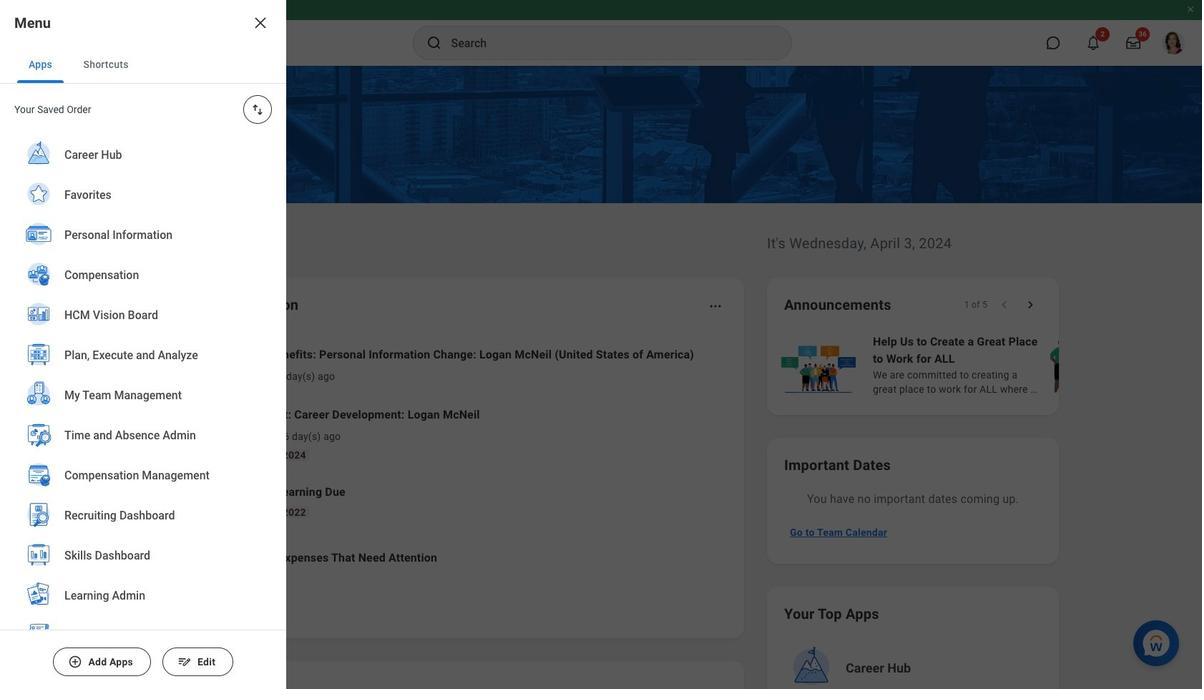 Task type: locate. For each thing, give the bounding box(es) containing it.
1 vertical spatial inbox image
[[181, 423, 203, 445]]

banner
[[0, 0, 1203, 66]]

sort image
[[251, 102, 265, 117]]

x image
[[252, 14, 269, 32]]

close environment banner image
[[1187, 5, 1196, 14]]

tab list
[[0, 46, 286, 84]]

plus circle image
[[68, 655, 82, 670]]

0 vertical spatial inbox image
[[181, 354, 203, 376]]

status
[[965, 299, 988, 311]]

list
[[0, 135, 286, 690], [779, 332, 1203, 398], [160, 335, 728, 587]]

main content
[[0, 66, 1203, 690]]

inbox image
[[181, 354, 203, 376], [181, 423, 203, 445]]



Task type: vqa. For each thing, say whether or not it's contained in the screenshot.
inbox large icon
yes



Task type: describe. For each thing, give the bounding box(es) containing it.
notifications large image
[[1087, 36, 1101, 50]]

profile logan mcneil element
[[1154, 27, 1194, 59]]

chevron left small image
[[998, 298, 1013, 312]]

chevron right small image
[[1024, 298, 1038, 312]]

global navigation dialog
[[0, 0, 286, 690]]

2 inbox image from the top
[[181, 423, 203, 445]]

1 inbox image from the top
[[181, 354, 203, 376]]

search image
[[426, 34, 443, 52]]

text edit image
[[177, 655, 192, 670]]

inbox large image
[[1127, 36, 1141, 50]]



